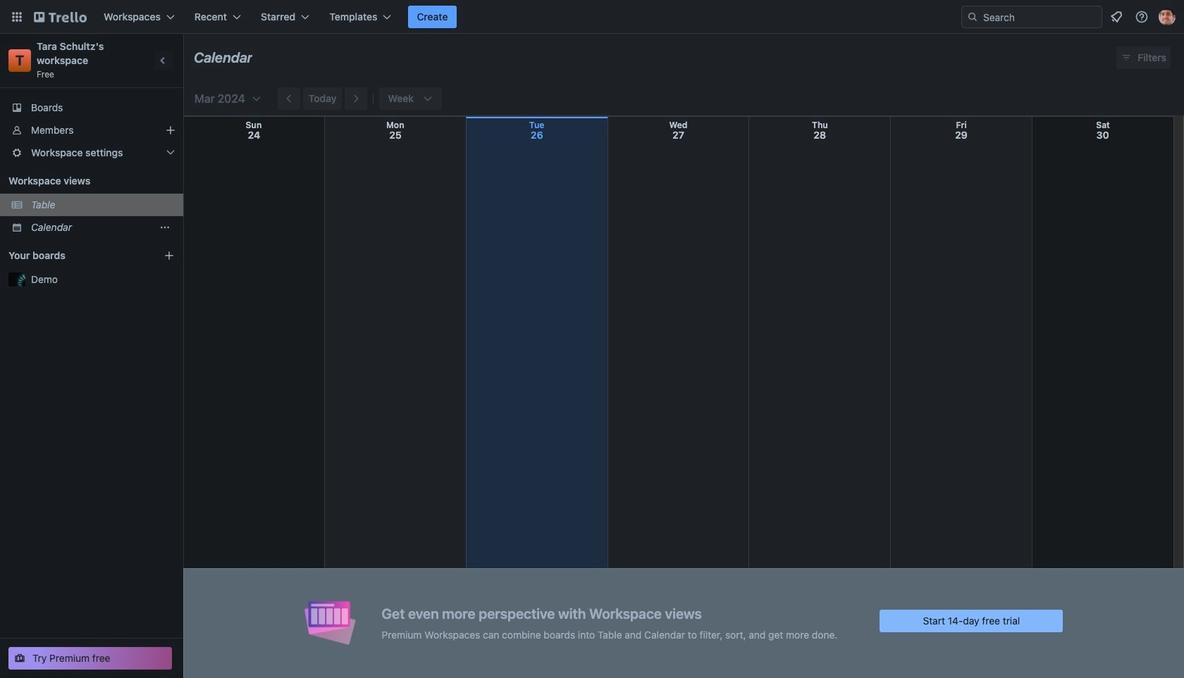 Task type: describe. For each thing, give the bounding box(es) containing it.
Search field
[[962, 6, 1103, 28]]

workspace navigation collapse icon image
[[154, 51, 173, 71]]

primary element
[[0, 0, 1184, 34]]

james peterson (jamespeterson93) image
[[1159, 8, 1176, 25]]

open information menu image
[[1135, 10, 1149, 24]]

search image
[[967, 11, 979, 23]]

workspace actions menu image
[[159, 222, 171, 233]]

0 notifications image
[[1108, 8, 1125, 25]]



Task type: vqa. For each thing, say whether or not it's contained in the screenshot.
THE SEARCH field
yes



Task type: locate. For each thing, give the bounding box(es) containing it.
back to home image
[[34, 6, 87, 28]]

None text field
[[194, 44, 253, 71]]

your boards with 1 items element
[[8, 247, 142, 264]]

add board image
[[164, 250, 175, 262]]



